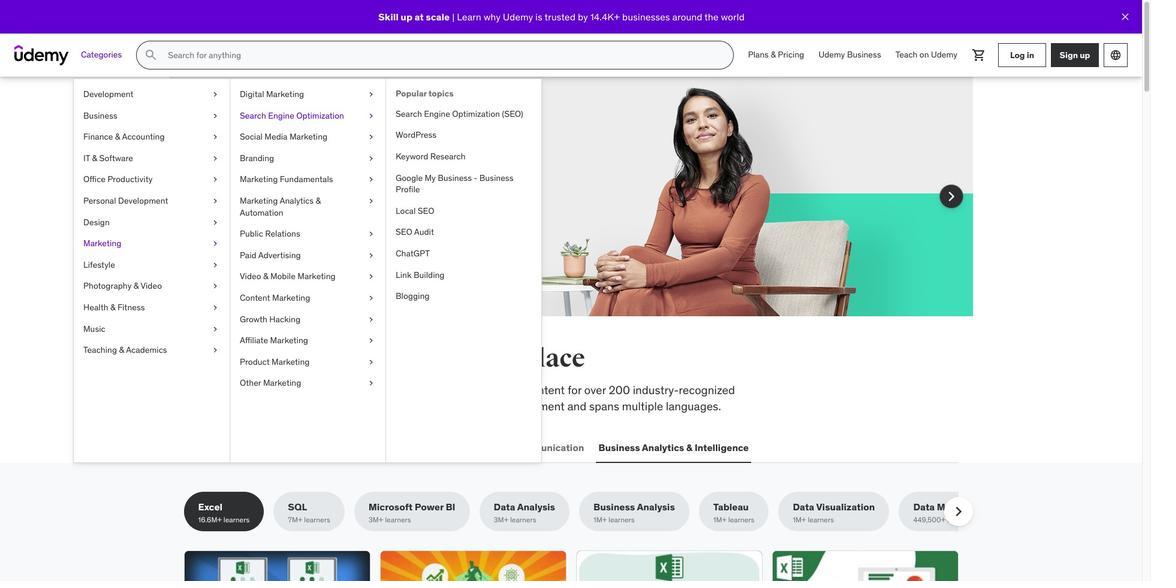 Task type: describe. For each thing, give the bounding box(es) containing it.
google my business - business profile link
[[386, 168, 542, 201]]

for inside covering critical workplace skills to technical topics, including prep content for over 200 industry-recognized certifications, our catalog supports well-rounded professional development and spans multiple languages.
[[568, 383, 582, 398]]

affiliate marketing
[[240, 335, 308, 346]]

media
[[265, 131, 288, 142]]

why
[[484, 11, 501, 23]]

marketing analytics & automation link
[[230, 191, 386, 224]]

covering critical workplace skills to technical topics, including prep content for over 200 industry-recognized certifications, our catalog supports well-rounded professional development and spans multiple languages.
[[184, 383, 735, 414]]

with
[[266, 175, 288, 189]]

it
[[83, 153, 90, 164]]

plans
[[748, 49, 769, 60]]

submit search image
[[144, 48, 159, 62]]

xsmall image for paid advertising
[[366, 250, 376, 262]]

branding
[[240, 153, 274, 164]]

xsmall image for finance & accounting
[[211, 131, 220, 143]]

rounded
[[388, 399, 431, 414]]

business inside "business analysis 1m+ learners"
[[594, 502, 635, 514]]

visualization
[[817, 502, 875, 514]]

xsmall image for content marketing
[[366, 293, 376, 304]]

skills inside covering critical workplace skills to technical topics, including prep content for over 200 industry-recognized certifications, our catalog supports well-rounded professional development and spans multiple languages.
[[324, 383, 350, 398]]

& for software
[[92, 153, 97, 164]]

analysis for business analysis
[[637, 502, 675, 514]]

marketing down search engine optimization link
[[290, 131, 328, 142]]

learners inside "microsoft power bi 3m+ learners"
[[385, 516, 411, 525]]

us.
[[291, 175, 305, 189]]

analysis for data analysis
[[517, 502, 555, 514]]

communication
[[512, 442, 584, 454]]

topics
[[429, 88, 454, 99]]

1 vertical spatial in
[[447, 344, 470, 374]]

personal
[[83, 196, 116, 206]]

office productivity
[[83, 174, 153, 185]]

communication button
[[509, 434, 587, 463]]

carousel element
[[169, 77, 973, 345]]

analytics for marketing
[[280, 196, 314, 206]]

data for data visualization
[[793, 502, 815, 514]]

at
[[415, 11, 424, 23]]

recognized
[[679, 383, 735, 398]]

marketing down video & mobile marketing
[[272, 293, 310, 303]]

next image for carousel element
[[942, 187, 961, 206]]

data analysis 3m+ learners
[[494, 502, 555, 525]]

xsmall image for search engine optimization
[[366, 110, 376, 122]]

log
[[1011, 50, 1025, 60]]

link building
[[396, 270, 445, 280]]

xsmall image for photography & video
[[211, 281, 220, 293]]

affiliate marketing link
[[230, 331, 386, 352]]

xsmall image for public relations
[[366, 229, 376, 240]]

photography & video
[[83, 281, 162, 292]]

learners inside tableau 1m+ learners
[[729, 516, 755, 525]]

& for video
[[134, 281, 139, 292]]

& for mobile
[[263, 271, 268, 282]]

xsmall image for business
[[211, 110, 220, 122]]

future).
[[389, 159, 426, 173]]

search engine optimization
[[240, 110, 344, 121]]

0 horizontal spatial seo
[[396, 227, 412, 238]]

xsmall image for personal development
[[211, 196, 220, 207]]

learners inside data visualization 1m+ learners
[[808, 516, 834, 525]]

engine for search engine optimization (seo)
[[424, 108, 450, 119]]

xsmall image for marketing
[[211, 238, 220, 250]]

sign up
[[1060, 50, 1091, 60]]

personal development link
[[74, 191, 230, 212]]

xsmall image for video & mobile marketing
[[366, 271, 376, 283]]

topic filters element
[[184, 493, 995, 532]]

content
[[526, 383, 565, 398]]

web development button
[[184, 434, 273, 463]]

design link
[[74, 212, 230, 233]]

1 horizontal spatial udemy
[[819, 49, 845, 60]]

fitness
[[117, 302, 145, 313]]

popular
[[396, 88, 427, 99]]

bi
[[446, 502, 456, 514]]

keyword research
[[396, 151, 466, 162]]

mobile
[[270, 271, 296, 282]]

fundamentals
[[280, 174, 333, 185]]

web development
[[186, 442, 270, 454]]

automation
[[240, 207, 284, 218]]

critical
[[232, 383, 266, 398]]

content marketing
[[240, 293, 310, 303]]

log in link
[[999, 43, 1047, 67]]

xsmall image for marketing analytics & automation
[[366, 196, 376, 207]]

engine for search engine optimization
[[268, 110, 294, 121]]

xsmall image for digital marketing
[[366, 89, 376, 101]]

local seo link
[[386, 201, 542, 222]]

health & fitness link
[[74, 297, 230, 319]]

xsmall image for product marketing
[[366, 357, 376, 368]]

academics
[[126, 345, 167, 356]]

you for skills
[[336, 344, 379, 374]]

& inside marketing analytics & automation
[[316, 196, 321, 206]]

search for search engine optimization (seo)
[[396, 108, 422, 119]]

lifestyle link
[[74, 255, 230, 276]]

analytics for business
[[642, 442, 684, 454]]

1 vertical spatial the
[[224, 344, 262, 374]]

xsmall image for music
[[211, 324, 220, 335]]

marketing inside marketing analytics & automation
[[240, 196, 278, 206]]

log in
[[1011, 50, 1035, 60]]

health
[[83, 302, 108, 313]]

learners inside excel 16.6m+ learners
[[224, 516, 250, 525]]

development link
[[74, 84, 230, 105]]

marketing down "product marketing"
[[263, 378, 301, 389]]

technical
[[365, 383, 411, 398]]

content
[[240, 293, 270, 303]]

& for pricing
[[771, 49, 776, 60]]

software
[[99, 153, 133, 164]]

by
[[578, 11, 588, 23]]

google
[[396, 172, 423, 183]]

building
[[414, 270, 445, 280]]

need
[[384, 344, 442, 374]]

search engine optimization (seo)
[[396, 108, 523, 119]]

skills
[[227, 159, 254, 173]]

relations
[[265, 229, 300, 239]]

business analytics & intelligence
[[599, 442, 749, 454]]

keyword
[[396, 151, 428, 162]]

(seo)
[[502, 108, 523, 119]]

next image for topic filters element at the bottom
[[949, 503, 968, 522]]

excel 16.6m+ learners
[[198, 502, 250, 525]]

search for search engine optimization
[[240, 110, 266, 121]]

started
[[227, 175, 264, 189]]

and
[[568, 399, 587, 414]]

marketing fundamentals
[[240, 174, 333, 185]]

xsmall image for office productivity
[[211, 174, 220, 186]]

Search for anything text field
[[166, 45, 719, 65]]

productivity
[[108, 174, 153, 185]]

categories button
[[74, 41, 129, 70]]

development for personal
[[118, 196, 168, 206]]

449,500+
[[914, 516, 946, 525]]

|
[[452, 11, 455, 23]]

digital marketing link
[[230, 84, 386, 105]]

-
[[474, 172, 478, 183]]

16.6m+
[[198, 516, 222, 525]]

local seo
[[396, 206, 435, 216]]

teaching & academics
[[83, 345, 167, 356]]

skill
[[379, 11, 399, 23]]

affiliate
[[240, 335, 268, 346]]

1 horizontal spatial the
[[705, 11, 719, 23]]

shopping cart with 0 items image
[[972, 48, 987, 62]]

1 horizontal spatial seo
[[418, 206, 435, 216]]

xsmall image for design
[[211, 217, 220, 229]]

personal development
[[83, 196, 168, 206]]

spans
[[589, 399, 620, 414]]



Task type: vqa. For each thing, say whether or not it's contained in the screenshot.
Course Is Amazing! I'Ve Thought That  Coding Is Tougher To Learn.Thanks To Jose He'S A Good Teacher.After This Course I Got Confident That I Can Learn Anything. The Thing Is You Have To Believe In Yourself.If You Get Struck On Something In Somewhere Take A Break Then Comeback You Can Do It.
no



Task type: locate. For each thing, give the bounding box(es) containing it.
udemy image
[[14, 45, 69, 65]]

public relations
[[240, 229, 300, 239]]

link
[[396, 270, 412, 280]]

video & mobile marketing link
[[230, 266, 386, 288]]

excel
[[198, 502, 223, 514]]

0 horizontal spatial analysis
[[517, 502, 555, 514]]

digital
[[240, 89, 264, 100]]

0 horizontal spatial in
[[447, 344, 470, 374]]

marketing down paid advertising link
[[298, 271, 336, 282]]

you
[[406, 129, 441, 154], [336, 344, 379, 374]]

analytics inside button
[[642, 442, 684, 454]]

data inside data analysis 3m+ learners
[[494, 502, 515, 514]]

xsmall image inside the office productivity link
[[211, 174, 220, 186]]

xsmall image for health & fitness
[[211, 302, 220, 314]]

the left world
[[705, 11, 719, 23]]

1 horizontal spatial engine
[[424, 108, 450, 119]]

is
[[536, 11, 543, 23]]

learning
[[227, 129, 315, 154]]

xsmall image for marketing fundamentals
[[366, 174, 376, 186]]

data right bi
[[494, 502, 515, 514]]

marketing
[[266, 89, 304, 100], [290, 131, 328, 142], [240, 174, 278, 185], [240, 196, 278, 206], [83, 238, 121, 249], [298, 271, 336, 282], [272, 293, 310, 303], [270, 335, 308, 346], [272, 357, 310, 367], [263, 378, 301, 389]]

finance & accounting link
[[74, 127, 230, 148]]

0 horizontal spatial udemy
[[503, 11, 533, 23]]

businesses
[[622, 11, 670, 23]]

music link
[[74, 319, 230, 340]]

14.4k+
[[590, 11, 620, 23]]

engine
[[424, 108, 450, 119], [268, 110, 294, 121]]

industry-
[[633, 383, 679, 398]]

1 horizontal spatial 1m+
[[714, 516, 727, 525]]

1 horizontal spatial 3m+
[[494, 516, 509, 525]]

0 horizontal spatial 3m+
[[369, 516, 383, 525]]

in up including
[[447, 344, 470, 374]]

search engine optimization (seo) link
[[386, 104, 542, 125]]

learners
[[224, 516, 250, 525], [304, 516, 330, 525], [385, 516, 411, 525], [510, 516, 536, 525], [609, 516, 635, 525], [729, 516, 755, 525], [808, 516, 834, 525], [948, 516, 974, 525]]

1 analysis from the left
[[517, 502, 555, 514]]

xsmall image for teaching & academics
[[211, 345, 220, 357]]

search engine optimization element
[[386, 79, 542, 463]]

product
[[240, 357, 270, 367]]

learners inside data analysis 3m+ learners
[[510, 516, 536, 525]]

xsmall image inside 'personal development' 'link'
[[211, 196, 220, 207]]

xsmall image inside finance & accounting link
[[211, 131, 220, 143]]

marketing up automation
[[240, 196, 278, 206]]

optimization for search engine optimization (seo)
[[452, 108, 500, 119]]

analysis
[[517, 502, 555, 514], [637, 502, 675, 514]]

my
[[425, 172, 436, 183]]

2 data from the left
[[793, 502, 815, 514]]

development down categories dropdown button
[[83, 89, 133, 100]]

well-
[[363, 399, 388, 414]]

development inside 'link'
[[118, 196, 168, 206]]

1 data from the left
[[494, 502, 515, 514]]

1 vertical spatial analytics
[[642, 442, 684, 454]]

0 horizontal spatial the
[[224, 344, 262, 374]]

8 learners from the left
[[948, 516, 974, 525]]

you for gets
[[406, 129, 441, 154]]

audit
[[414, 227, 434, 238]]

1m+ for business analysis
[[594, 516, 607, 525]]

xsmall image
[[366, 89, 376, 101], [366, 110, 376, 122], [211, 153, 220, 165], [211, 196, 220, 207], [366, 196, 376, 207], [366, 229, 376, 240], [211, 238, 220, 250], [366, 250, 376, 262], [211, 260, 220, 271], [366, 271, 376, 283], [211, 281, 220, 293], [211, 302, 220, 314], [211, 324, 220, 335], [366, 357, 376, 368], [366, 378, 376, 390]]

xsmall image inside design link
[[211, 217, 220, 229]]

udemy right "on"
[[931, 49, 958, 60]]

1 learners from the left
[[224, 516, 250, 525]]

plans & pricing link
[[741, 41, 812, 70]]

xsmall image inside photography & video link
[[211, 281, 220, 293]]

2 horizontal spatial udemy
[[931, 49, 958, 60]]

0 vertical spatial for
[[257, 159, 271, 173]]

growth hacking
[[240, 314, 301, 325]]

xsmall image inside music link
[[211, 324, 220, 335]]

xsmall image inside business link
[[211, 110, 220, 122]]

& right health at bottom
[[110, 302, 115, 313]]

2 horizontal spatial 1m+
[[793, 516, 806, 525]]

learners inside "business analysis 1m+ learners"
[[609, 516, 635, 525]]

xsmall image inside "marketing fundamentals" link
[[366, 174, 376, 186]]

1m+ inside "business analysis 1m+ learners"
[[594, 516, 607, 525]]

public relations link
[[230, 224, 386, 245]]

1 horizontal spatial video
[[240, 271, 261, 282]]

xsmall image inside development link
[[211, 89, 220, 101]]

0 vertical spatial development
[[83, 89, 133, 100]]

up left at
[[401, 11, 413, 23]]

1 horizontal spatial analysis
[[637, 502, 675, 514]]

1 horizontal spatial search
[[396, 108, 422, 119]]

& left mobile
[[263, 271, 268, 282]]

0 horizontal spatial up
[[401, 11, 413, 23]]

xsmall image inside marketing link
[[211, 238, 220, 250]]

hacking
[[269, 314, 301, 325]]

1 horizontal spatial data
[[793, 502, 815, 514]]

business analysis 1m+ learners
[[594, 502, 675, 525]]

get
[[429, 159, 447, 173]]

1 vertical spatial you
[[336, 344, 379, 374]]

analytics down us.
[[280, 196, 314, 206]]

& for accounting
[[115, 131, 120, 142]]

xsmall image inside health & fitness link
[[211, 302, 220, 314]]

engine up social media marketing
[[268, 110, 294, 121]]

xsmall image inside paid advertising link
[[366, 250, 376, 262]]

0 horizontal spatial video
[[141, 281, 162, 292]]

0 horizontal spatial engine
[[268, 110, 294, 121]]

your up marketing fundamentals
[[274, 159, 295, 173]]

your right '(and'
[[365, 159, 387, 173]]

chatgpt link
[[386, 243, 542, 265]]

1 horizontal spatial your
[[365, 159, 387, 173]]

xsmall image inside public relations link
[[366, 229, 376, 240]]

analytics
[[280, 196, 314, 206], [642, 442, 684, 454]]

seo left audit
[[396, 227, 412, 238]]

4 learners from the left
[[510, 516, 536, 525]]

7 learners from the left
[[808, 516, 834, 525]]

& for fitness
[[110, 302, 115, 313]]

learners inside data modeling 449,500+ learners
[[948, 516, 974, 525]]

development right web
[[209, 442, 270, 454]]

xsmall image inside search engine optimization link
[[366, 110, 376, 122]]

sign
[[1060, 50, 1078, 60]]

& up fitness
[[134, 281, 139, 292]]

other
[[240, 378, 261, 389]]

around
[[673, 11, 703, 23]]

gets
[[362, 129, 402, 154]]

design
[[83, 217, 110, 228]]

languages.
[[666, 399, 721, 414]]

data left visualization
[[793, 502, 815, 514]]

research
[[430, 151, 466, 162]]

analytics inside marketing analytics & automation
[[280, 196, 314, 206]]

0 horizontal spatial analytics
[[280, 196, 314, 206]]

1 vertical spatial up
[[1080, 50, 1091, 60]]

xsmall image inside lifestyle link
[[211, 260, 220, 271]]

0 vertical spatial in
[[1027, 50, 1035, 60]]

that
[[319, 129, 358, 154]]

over
[[584, 383, 606, 398]]

video & mobile marketing
[[240, 271, 336, 282]]

next image
[[942, 187, 961, 206], [949, 503, 968, 522]]

you up the 'to'
[[336, 344, 379, 374]]

1 horizontal spatial you
[[406, 129, 441, 154]]

analysis inside data analysis 3m+ learners
[[517, 502, 555, 514]]

xsmall image inside other marketing link
[[366, 378, 376, 390]]

public
[[240, 229, 263, 239]]

search down digital
[[240, 110, 266, 121]]

& right the finance
[[115, 131, 120, 142]]

popular topics
[[396, 88, 454, 99]]

0 vertical spatial seo
[[418, 206, 435, 216]]

& inside button
[[687, 442, 693, 454]]

xsmall image inside branding link
[[366, 153, 376, 165]]

data inside data visualization 1m+ learners
[[793, 502, 815, 514]]

0 vertical spatial you
[[406, 129, 441, 154]]

development inside button
[[209, 442, 270, 454]]

1 vertical spatial next image
[[949, 503, 968, 522]]

next image inside topic filters element
[[949, 503, 968, 522]]

learners inside sql 7m+ learners
[[304, 516, 330, 525]]

xsmall image for other marketing
[[366, 378, 376, 390]]

other marketing link
[[230, 373, 386, 395]]

analysis inside "business analysis 1m+ learners"
[[637, 502, 675, 514]]

xsmall image inside content marketing link
[[366, 293, 376, 304]]

search
[[396, 108, 422, 119], [240, 110, 266, 121]]

engine down topics
[[424, 108, 450, 119]]

1 horizontal spatial optimization
[[452, 108, 500, 119]]

development for web
[[209, 442, 270, 454]]

up for sign
[[1080, 50, 1091, 60]]

your
[[274, 159, 295, 173], [365, 159, 387, 173]]

close image
[[1120, 11, 1132, 23]]

1 horizontal spatial analytics
[[642, 442, 684, 454]]

1 vertical spatial for
[[568, 383, 582, 398]]

0 vertical spatial up
[[401, 11, 413, 23]]

wordpress link
[[386, 125, 542, 146]]

video down paid
[[240, 271, 261, 282]]

data inside data modeling 449,500+ learners
[[914, 502, 935, 514]]

for inside "learning that gets you skills for your present (and your future). get started with us."
[[257, 159, 271, 173]]

marketing up search engine optimization
[[266, 89, 304, 100]]

data for data modeling
[[914, 502, 935, 514]]

3 learners from the left
[[385, 516, 411, 525]]

pricing
[[778, 49, 805, 60]]

(and
[[340, 159, 362, 173]]

video down lifestyle link
[[141, 281, 162, 292]]

blogging link
[[386, 286, 542, 308]]

6 learners from the left
[[729, 516, 755, 525]]

in right 'log'
[[1027, 50, 1035, 60]]

0 horizontal spatial search
[[240, 110, 266, 121]]

xsmall image inside growth hacking link
[[366, 314, 376, 326]]

xsmall image
[[211, 89, 220, 101], [211, 110, 220, 122], [211, 131, 220, 143], [366, 131, 376, 143], [366, 153, 376, 165], [211, 174, 220, 186], [366, 174, 376, 186], [211, 217, 220, 229], [366, 293, 376, 304], [366, 314, 376, 326], [366, 335, 376, 347], [211, 345, 220, 357]]

0 horizontal spatial you
[[336, 344, 379, 374]]

& for academics
[[119, 345, 124, 356]]

7m+
[[288, 516, 302, 525]]

2 1m+ from the left
[[714, 516, 727, 525]]

music
[[83, 324, 105, 334]]

& right it
[[92, 153, 97, 164]]

for up and
[[568, 383, 582, 398]]

next image inside carousel element
[[942, 187, 961, 206]]

1m+ inside data visualization 1m+ learners
[[793, 516, 806, 525]]

accounting
[[122, 131, 165, 142]]

optimization for search engine optimization
[[296, 110, 344, 121]]

xsmall image inside video & mobile marketing link
[[366, 271, 376, 283]]

xsmall image for branding
[[366, 153, 376, 165]]

3m+ inside "microsoft power bi 3m+ learners"
[[369, 516, 383, 525]]

prep
[[500, 383, 523, 398]]

lifestyle
[[83, 260, 115, 270]]

one
[[474, 344, 518, 374]]

udemy right pricing
[[819, 49, 845, 60]]

0 vertical spatial skills
[[267, 344, 332, 374]]

content marketing link
[[230, 288, 386, 309]]

marketing down hacking
[[270, 335, 308, 346]]

3 data from the left
[[914, 502, 935, 514]]

1 3m+ from the left
[[369, 516, 383, 525]]

xsmall image inside marketing analytics & automation 'link'
[[366, 196, 376, 207]]

udemy left is
[[503, 11, 533, 23]]

up right 'sign'
[[1080, 50, 1091, 60]]

2 your from the left
[[365, 159, 387, 173]]

xsmall image for lifestyle
[[211, 260, 220, 271]]

xsmall image inside teaching & academics link
[[211, 345, 220, 357]]

for up 'with'
[[257, 159, 271, 173]]

tableau 1m+ learners
[[714, 502, 755, 525]]

the up the other
[[224, 344, 262, 374]]

0 horizontal spatial your
[[274, 159, 295, 173]]

development
[[83, 89, 133, 100], [118, 196, 168, 206], [209, 442, 270, 454]]

xsmall image inside 'affiliate marketing' link
[[366, 335, 376, 347]]

udemy business link
[[812, 41, 889, 70]]

you inside "learning that gets you skills for your present (and your future). get started with us."
[[406, 129, 441, 154]]

& left intelligence
[[687, 442, 693, 454]]

optimization up wordpress link at the left top
[[452, 108, 500, 119]]

in
[[1027, 50, 1035, 60], [447, 344, 470, 374]]

xsmall image inside it & software "link"
[[211, 153, 220, 165]]

video
[[240, 271, 261, 282], [141, 281, 162, 292]]

marketing up 'lifestyle'
[[83, 238, 121, 249]]

1 horizontal spatial for
[[568, 383, 582, 398]]

& down "marketing fundamentals" link
[[316, 196, 321, 206]]

teaching
[[83, 345, 117, 356]]

xsmall image for development
[[211, 89, 220, 101]]

0 horizontal spatial optimization
[[296, 110, 344, 121]]

business inside button
[[599, 442, 640, 454]]

sql 7m+ learners
[[288, 502, 330, 525]]

0 vertical spatial the
[[705, 11, 719, 23]]

xsmall image for social media marketing
[[366, 131, 376, 143]]

teach on udemy link
[[889, 41, 965, 70]]

xsmall image inside social media marketing link
[[366, 131, 376, 143]]

analytics down multiple
[[642, 442, 684, 454]]

social media marketing
[[240, 131, 328, 142]]

5 learners from the left
[[609, 516, 635, 525]]

development down the office productivity link on the left top of the page
[[118, 196, 168, 206]]

1 horizontal spatial up
[[1080, 50, 1091, 60]]

tableau
[[714, 502, 749, 514]]

3m+ inside data analysis 3m+ learners
[[494, 516, 509, 525]]

up for skill
[[401, 11, 413, 23]]

you up get
[[406, 129, 441, 154]]

business analytics & intelligence button
[[596, 434, 751, 463]]

leadership
[[372, 442, 423, 454]]

xsmall image for affiliate marketing
[[366, 335, 376, 347]]

xsmall image inside product marketing link
[[366, 357, 376, 368]]

& right teaching
[[119, 345, 124, 356]]

workplace
[[269, 383, 321, 398]]

the
[[705, 11, 719, 23], [224, 344, 262, 374]]

choose a language image
[[1110, 49, 1122, 61]]

certifications,
[[184, 399, 253, 414]]

data up 449,500+
[[914, 502, 935, 514]]

1 your from the left
[[274, 159, 295, 173]]

1 1m+ from the left
[[594, 516, 607, 525]]

sign up link
[[1051, 43, 1099, 67]]

2 analysis from the left
[[637, 502, 675, 514]]

3 1m+ from the left
[[793, 516, 806, 525]]

seo right local
[[418, 206, 435, 216]]

2 vertical spatial development
[[209, 442, 270, 454]]

xsmall image for it & software
[[211, 153, 220, 165]]

teach
[[896, 49, 918, 60]]

0 horizontal spatial data
[[494, 502, 515, 514]]

1 vertical spatial seo
[[396, 227, 412, 238]]

google my business - business profile
[[396, 172, 514, 195]]

optimization down digital marketing 'link'
[[296, 110, 344, 121]]

1 vertical spatial development
[[118, 196, 168, 206]]

branding link
[[230, 148, 386, 169]]

1m+ for data visualization
[[793, 516, 806, 525]]

0 horizontal spatial 1m+
[[594, 516, 607, 525]]

0 vertical spatial analytics
[[280, 196, 314, 206]]

2 3m+ from the left
[[494, 516, 509, 525]]

1m+ inside tableau 1m+ learners
[[714, 516, 727, 525]]

xsmall image inside digital marketing 'link'
[[366, 89, 376, 101]]

0 horizontal spatial for
[[257, 159, 271, 173]]

data for data analysis
[[494, 502, 515, 514]]

xsmall image for growth hacking
[[366, 314, 376, 326]]

social
[[240, 131, 263, 142]]

finance
[[83, 131, 113, 142]]

1 vertical spatial skills
[[324, 383, 350, 398]]

& inside "link"
[[92, 153, 97, 164]]

2 horizontal spatial data
[[914, 502, 935, 514]]

2 learners from the left
[[304, 516, 330, 525]]

0 vertical spatial next image
[[942, 187, 961, 206]]

1 horizontal spatial in
[[1027, 50, 1035, 60]]

microsoft power bi 3m+ learners
[[369, 502, 456, 525]]

marketing down 'affiliate marketing' link
[[272, 357, 310, 367]]

& right plans
[[771, 49, 776, 60]]

paid advertising link
[[230, 245, 386, 266]]

world
[[721, 11, 745, 23]]

marketing down branding
[[240, 174, 278, 185]]

search down popular
[[396, 108, 422, 119]]



